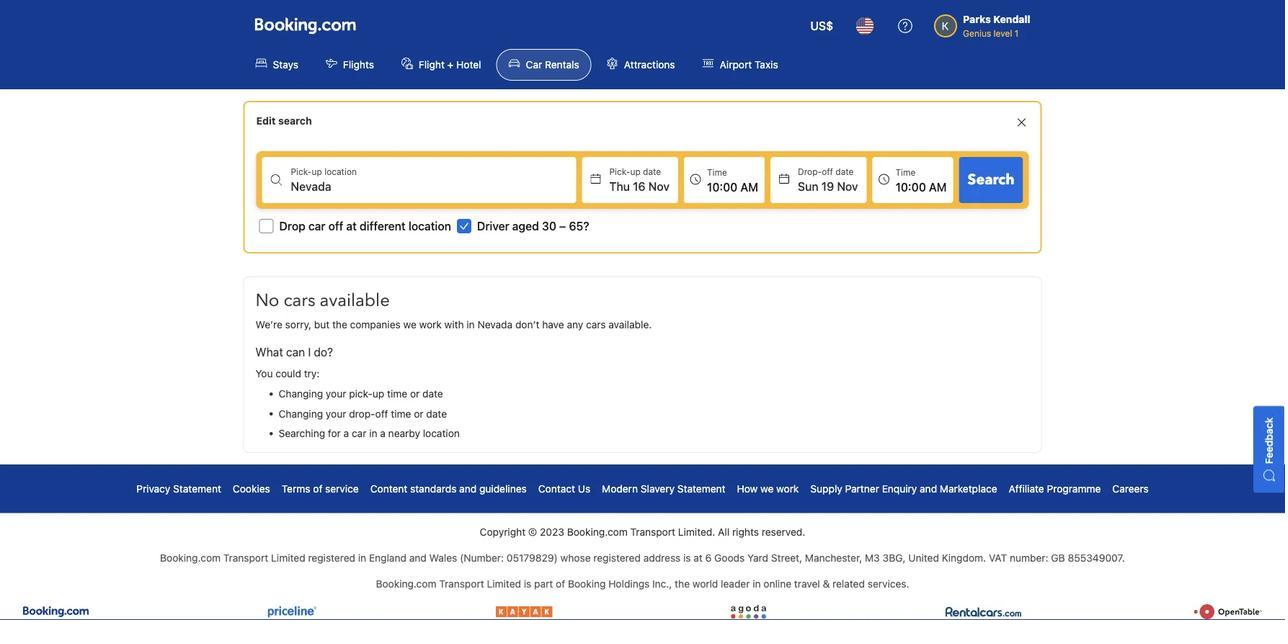 Task type: locate. For each thing, give the bounding box(es) containing it.
your left pick-
[[326, 388, 346, 400]]

location up drop car off at different location
[[325, 167, 357, 177]]

0 horizontal spatial at
[[346, 220, 357, 233]]

05179829)
[[507, 552, 558, 564]]

available
[[320, 289, 390, 313]]

0 horizontal spatial a
[[344, 428, 349, 440]]

kendall
[[994, 13, 1031, 25]]

registered up holdings
[[594, 552, 641, 564]]

up up the 'changing your drop-off time or date'
[[373, 388, 385, 400]]

0 horizontal spatial up
[[312, 167, 322, 177]]

booking.com image
[[23, 603, 89, 621]]

the right inc.,
[[675, 578, 690, 590]]

0 vertical spatial work
[[419, 319, 442, 331]]

up down search
[[312, 167, 322, 177]]

we're
[[256, 319, 283, 331]]

off up 19
[[822, 167, 834, 177]]

0 vertical spatial the
[[332, 319, 347, 331]]

and inside content standards and guidelines 'link'
[[460, 483, 477, 495]]

car inside search summary 'element'
[[309, 220, 326, 233]]

2 registered from the left
[[594, 552, 641, 564]]

drop car off at different location
[[279, 220, 451, 233]]

2 vertical spatial transport
[[439, 578, 484, 590]]

nov right 19
[[837, 180, 859, 194]]

0 horizontal spatial of
[[313, 483, 323, 495]]

0 vertical spatial transport
[[631, 526, 676, 538]]

1 vertical spatial work
[[777, 483, 799, 495]]

wales
[[430, 552, 457, 564]]

nov inside drop-off date sun 19 nov
[[837, 180, 859, 194]]

us$ button
[[802, 9, 842, 43]]

transport for and
[[223, 552, 269, 564]]

aged
[[513, 220, 539, 233]]

stays
[[273, 59, 299, 71]]

at
[[346, 220, 357, 233], [694, 552, 703, 564]]

1 changing from the top
[[279, 388, 323, 400]]

transport down cookies button
[[223, 552, 269, 564]]

have
[[543, 319, 564, 331]]

flight + hotel
[[419, 59, 481, 71]]

1 vertical spatial the
[[675, 578, 690, 590]]

time up nearby
[[391, 408, 411, 420]]

your for pick-
[[326, 388, 346, 400]]

flights
[[343, 59, 374, 71]]

changing for changing your pick-up time or date
[[279, 388, 323, 400]]

part
[[534, 578, 553, 590]]

1 vertical spatial at
[[694, 552, 703, 564]]

0 horizontal spatial transport
[[223, 552, 269, 564]]

2 your from the top
[[326, 408, 346, 420]]

your
[[326, 388, 346, 400], [326, 408, 346, 420]]

1 horizontal spatial is
[[684, 552, 691, 564]]

copyright
[[480, 526, 526, 538]]

in
[[467, 319, 475, 331], [369, 428, 378, 440], [358, 552, 366, 564], [753, 578, 761, 590]]

in inside the no cars available we're sorry, but the companies we work with in nevada don't have any cars available.
[[467, 319, 475, 331]]

0 vertical spatial of
[[313, 483, 323, 495]]

car down the 'drop-'
[[352, 428, 367, 440]]

booking.com up whose
[[567, 526, 628, 538]]

flight
[[419, 59, 445, 71]]

don't
[[516, 319, 540, 331]]

pick- up thu at the top of page
[[610, 167, 631, 177]]

we inside the no cars available we're sorry, but the companies we work with in nevada don't have any cars available.
[[404, 319, 417, 331]]

location
[[325, 167, 357, 177], [409, 220, 451, 233], [423, 428, 460, 440]]

1 vertical spatial time
[[391, 408, 411, 420]]

pick- down search
[[291, 167, 312, 177]]

up inside "pick-up date thu 16 nov"
[[631, 167, 641, 177]]

yard
[[748, 552, 769, 564]]

0 vertical spatial off
[[822, 167, 834, 177]]

1 horizontal spatial pick-
[[610, 167, 631, 177]]

car rentals
[[526, 59, 580, 71]]

kayak image
[[496, 603, 553, 621]]

cars up sorry,
[[284, 289, 316, 313]]

the inside the no cars available we're sorry, but the companies we work with in nevada don't have any cars available.
[[332, 319, 347, 331]]

1 horizontal spatial registered
[[594, 552, 641, 564]]

booking.com down england
[[376, 578, 437, 590]]

car
[[526, 59, 542, 71]]

different
[[360, 220, 406, 233]]

date right drop-
[[836, 167, 854, 177]]

rentals
[[545, 59, 580, 71]]

1 statement from the left
[[173, 483, 221, 495]]

0 vertical spatial is
[[684, 552, 691, 564]]

booking.com transport limited is part of booking holdings inc., the world leader in online travel & related services.
[[376, 578, 910, 590]]

we right companies
[[404, 319, 417, 331]]

statement up limited.
[[678, 483, 726, 495]]

2 changing from the top
[[279, 408, 323, 420]]

2 pick- from the left
[[610, 167, 631, 177]]

in right with
[[467, 319, 475, 331]]

we right the how
[[761, 483, 774, 495]]

off up searching for a car in a nearby location
[[375, 408, 388, 420]]

priceline image
[[259, 603, 325, 621]]

0 vertical spatial your
[[326, 388, 346, 400]]

0 vertical spatial cars
[[284, 289, 316, 313]]

of right part
[[556, 578, 566, 590]]

1 vertical spatial changing
[[279, 408, 323, 420]]

pick- inside "pick-up date thu 16 nov"
[[610, 167, 631, 177]]

nov for thu 16 nov
[[649, 180, 670, 194]]

online
[[764, 578, 792, 590]]

nov right 16
[[649, 180, 670, 194]]

date inside "pick-up date thu 16 nov"
[[643, 167, 661, 177]]

car
[[309, 220, 326, 233], [352, 428, 367, 440]]

and right standards
[[460, 483, 477, 495]]

in down the 'changing your drop-off time or date'
[[369, 428, 378, 440]]

off inside drop-off date sun 19 nov
[[822, 167, 834, 177]]

limited up priceline image
[[271, 552, 306, 564]]

1 horizontal spatial we
[[761, 483, 774, 495]]

limited down (number:
[[487, 578, 521, 590]]

1 vertical spatial transport
[[223, 552, 269, 564]]

statement right privacy
[[173, 483, 221, 495]]

30
[[542, 220, 557, 233]]

or for changing your pick-up time or date
[[410, 388, 420, 400]]

0 horizontal spatial pick-
[[291, 167, 312, 177]]

0 vertical spatial location
[[325, 167, 357, 177]]

enquiry
[[883, 483, 918, 495]]

no cars available we're sorry, but the companies we work with in nevada don't have any cars available.
[[256, 289, 652, 331]]

0 vertical spatial changing
[[279, 388, 323, 400]]

how
[[737, 483, 758, 495]]

work left the supply
[[777, 483, 799, 495]]

booking.com
[[567, 526, 628, 538], [160, 552, 221, 564], [376, 578, 437, 590]]

leader
[[721, 578, 750, 590]]

footer
[[0, 465, 1286, 621]]

flight + hotel link
[[389, 49, 494, 81]]

1 vertical spatial we
[[761, 483, 774, 495]]

time right pick-
[[387, 388, 408, 400]]

0 horizontal spatial registered
[[308, 552, 356, 564]]

1 horizontal spatial nov
[[837, 180, 859, 194]]

level
[[994, 28, 1013, 38]]

location right nearby
[[423, 428, 460, 440]]

2 horizontal spatial booking.com
[[567, 526, 628, 538]]

car right drop
[[309, 220, 326, 233]]

0 horizontal spatial work
[[419, 319, 442, 331]]

0 horizontal spatial limited
[[271, 552, 306, 564]]

1 vertical spatial of
[[556, 578, 566, 590]]

nearby
[[388, 428, 420, 440]]

changing
[[279, 388, 323, 400], [279, 408, 323, 420]]

1 vertical spatial off
[[329, 220, 344, 233]]

2 nov from the left
[[837, 180, 859, 194]]

and right enquiry
[[920, 483, 938, 495]]

1 nov from the left
[[649, 180, 670, 194]]

date right pick-
[[423, 388, 443, 400]]

the right but
[[332, 319, 347, 331]]

1 horizontal spatial transport
[[439, 578, 484, 590]]

and left wales
[[409, 552, 427, 564]]

0 vertical spatial at
[[346, 220, 357, 233]]

the inside footer
[[675, 578, 690, 590]]

1 horizontal spatial and
[[460, 483, 477, 495]]

changing for changing your drop-off time or date
[[279, 408, 323, 420]]

is left '6'
[[684, 552, 691, 564]]

a left nearby
[[380, 428, 386, 440]]

0 horizontal spatial car
[[309, 220, 326, 233]]

gb
[[1052, 552, 1066, 564]]

booking.com transport limited registered in england and wales (number: 05179829) whose registered address is at 6 goods yard street, manchester, m3 3bg, united kingdom. vat number: gb 855349007.
[[160, 552, 1126, 564]]

how we work link
[[737, 482, 799, 496]]

goods
[[715, 552, 745, 564]]

time for up
[[387, 388, 408, 400]]

hotel
[[457, 59, 481, 71]]

1 your from the top
[[326, 388, 346, 400]]

or
[[410, 388, 420, 400], [414, 408, 424, 420]]

pick-
[[349, 388, 373, 400]]

1 horizontal spatial at
[[694, 552, 703, 564]]

2 vertical spatial booking.com
[[376, 578, 437, 590]]

2 horizontal spatial up
[[631, 167, 641, 177]]

0 horizontal spatial booking.com
[[160, 552, 221, 564]]

0 horizontal spatial we
[[404, 319, 417, 331]]

0 horizontal spatial statement
[[173, 483, 221, 495]]

companies
[[350, 319, 401, 331]]

limited
[[271, 552, 306, 564], [487, 578, 521, 590]]

work left with
[[419, 319, 442, 331]]

we
[[404, 319, 417, 331], [761, 483, 774, 495]]

street,
[[772, 552, 803, 564]]

in left england
[[358, 552, 366, 564]]

booking
[[568, 578, 606, 590]]

1 horizontal spatial a
[[380, 428, 386, 440]]

up up 16
[[631, 167, 641, 177]]

address
[[644, 552, 681, 564]]

0 horizontal spatial the
[[332, 319, 347, 331]]

transport down wales
[[439, 578, 484, 590]]

affiliate programme link
[[1009, 482, 1102, 496]]

1 registered from the left
[[308, 552, 356, 564]]

0 vertical spatial or
[[410, 388, 420, 400]]

and inside the supply partner enquiry and marketplace "link"
[[920, 483, 938, 495]]

registered
[[308, 552, 356, 564], [594, 552, 641, 564]]

us
[[578, 483, 591, 495]]

rentalcars image
[[945, 603, 1023, 621]]

of
[[313, 483, 323, 495], [556, 578, 566, 590]]

services.
[[868, 578, 910, 590]]

1 vertical spatial or
[[414, 408, 424, 420]]

drop-
[[349, 408, 375, 420]]

time
[[387, 388, 408, 400], [391, 408, 411, 420]]

transport up address
[[631, 526, 676, 538]]

1 vertical spatial car
[[352, 428, 367, 440]]

date up 16
[[643, 167, 661, 177]]

3bg,
[[883, 552, 906, 564]]

cars right any
[[586, 319, 606, 331]]

feedback button
[[1254, 406, 1286, 493]]

0 vertical spatial we
[[404, 319, 417, 331]]

location down pick-up location field
[[409, 220, 451, 233]]

1 pick- from the left
[[291, 167, 312, 177]]

1 horizontal spatial work
[[777, 483, 799, 495]]

1 horizontal spatial limited
[[487, 578, 521, 590]]

nov for sun 19 nov
[[837, 180, 859, 194]]

related
[[833, 578, 865, 590]]

service
[[325, 483, 359, 495]]

booking.com down privacy statement link
[[160, 552, 221, 564]]

travel
[[795, 578, 820, 590]]

0 vertical spatial limited
[[271, 552, 306, 564]]

attractions
[[624, 59, 675, 71]]

1 horizontal spatial the
[[675, 578, 690, 590]]

your up for
[[326, 408, 346, 420]]

2 horizontal spatial off
[[822, 167, 834, 177]]

changing up 'searching'
[[279, 408, 323, 420]]

0 vertical spatial booking.com
[[567, 526, 628, 538]]

1 horizontal spatial cars
[[586, 319, 606, 331]]

2 horizontal spatial and
[[920, 483, 938, 495]]

0 horizontal spatial nov
[[649, 180, 670, 194]]

airport
[[720, 59, 752, 71]]

at inside footer
[[694, 552, 703, 564]]

1 horizontal spatial booking.com
[[376, 578, 437, 590]]

terms of service link
[[282, 482, 359, 496]]

at left "different"
[[346, 220, 357, 233]]

registered left england
[[308, 552, 356, 564]]

0 horizontal spatial off
[[329, 220, 344, 233]]

0 horizontal spatial cars
[[284, 289, 316, 313]]

0 horizontal spatial is
[[524, 578, 532, 590]]

0 vertical spatial car
[[309, 220, 326, 233]]

&
[[823, 578, 830, 590]]

whose
[[561, 552, 591, 564]]

of right terms
[[313, 483, 323, 495]]

0 vertical spatial time
[[387, 388, 408, 400]]

off right drop
[[329, 220, 344, 233]]

2023
[[540, 526, 565, 538]]

is left part
[[524, 578, 532, 590]]

1 vertical spatial your
[[326, 408, 346, 420]]

at left '6'
[[694, 552, 703, 564]]

flights link
[[314, 49, 387, 81]]

no
[[256, 289, 279, 313]]

content
[[370, 483, 408, 495]]

1 horizontal spatial off
[[375, 408, 388, 420]]

1 horizontal spatial of
[[556, 578, 566, 590]]

nov inside "pick-up date thu 16 nov"
[[649, 180, 670, 194]]

limited for is
[[487, 578, 521, 590]]

contact us
[[539, 483, 591, 495]]

contact
[[539, 483, 576, 495]]

1 horizontal spatial statement
[[678, 483, 726, 495]]

1 vertical spatial booking.com
[[160, 552, 221, 564]]

limited for registered
[[271, 552, 306, 564]]

changing down try:
[[279, 388, 323, 400]]

slavery
[[641, 483, 675, 495]]

united
[[909, 552, 940, 564]]

thu
[[610, 180, 630, 194]]

drop-off date sun 19 nov
[[798, 167, 859, 194]]

2 horizontal spatial transport
[[631, 526, 676, 538]]

1 vertical spatial limited
[[487, 578, 521, 590]]

a right for
[[344, 428, 349, 440]]

2 vertical spatial off
[[375, 408, 388, 420]]



Task type: vqa. For each thing, say whether or not it's contained in the screenshot.
but
yes



Task type: describe. For each thing, give the bounding box(es) containing it.
in left online
[[753, 578, 761, 590]]

attractions link
[[595, 49, 688, 81]]

m3
[[865, 552, 880, 564]]

at inside search summary 'element'
[[346, 220, 357, 233]]

footer containing cookies
[[0, 465, 1286, 621]]

driver
[[477, 220, 510, 233]]

agoda image
[[724, 603, 774, 621]]

number:
[[1010, 552, 1049, 564]]

19
[[822, 180, 835, 194]]

searching for a car in a nearby location
[[279, 428, 460, 440]]

supply partner enquiry and marketplace
[[811, 483, 998, 495]]

guidelines
[[480, 483, 527, 495]]

©
[[529, 526, 538, 538]]

search summary element
[[243, 101, 1042, 254]]

opentable image
[[1194, 603, 1263, 621]]

1 vertical spatial cars
[[586, 319, 606, 331]]

date inside drop-off date sun 19 nov
[[836, 167, 854, 177]]

booking.com for registered
[[160, 552, 221, 564]]

modern slavery statement link
[[602, 482, 726, 496]]

(number:
[[460, 552, 504, 564]]

how we work
[[737, 483, 799, 495]]

booking.com for is
[[376, 578, 437, 590]]

car rentals link
[[497, 49, 592, 81]]

what can i do?
[[256, 346, 333, 360]]

world
[[693, 578, 719, 590]]

drop-
[[798, 167, 822, 177]]

or for changing your drop-off time or date
[[414, 408, 424, 420]]

content standards and guidelines
[[370, 483, 527, 495]]

up for pick-up date thu 16 nov
[[631, 167, 641, 177]]

1 a from the left
[[344, 428, 349, 440]]

kingdom.
[[942, 552, 987, 564]]

sorry,
[[285, 319, 312, 331]]

cookies
[[233, 483, 270, 495]]

airport taxis link
[[691, 49, 791, 81]]

all
[[718, 526, 730, 538]]

cookies button
[[233, 483, 270, 495]]

modern
[[602, 483, 638, 495]]

supply partner enquiry and marketplace link
[[811, 482, 998, 496]]

edit
[[256, 115, 276, 127]]

you
[[256, 368, 273, 380]]

reserved.
[[762, 526, 806, 538]]

1 vertical spatial is
[[524, 578, 532, 590]]

your for drop-
[[326, 408, 346, 420]]

for
[[328, 428, 341, 440]]

2 a from the left
[[380, 428, 386, 440]]

terms
[[282, 483, 311, 495]]

limited.
[[678, 526, 716, 538]]

1 vertical spatial location
[[409, 220, 451, 233]]

Pick-up location field
[[291, 178, 577, 195]]

search button
[[960, 157, 1024, 203]]

16
[[633, 180, 646, 194]]

transport for booking
[[439, 578, 484, 590]]

searching
[[279, 428, 325, 440]]

nevada
[[478, 319, 513, 331]]

work inside the no cars available we're sorry, but the companies we work with in nevada don't have any cars available.
[[419, 319, 442, 331]]

pick-up location
[[291, 167, 357, 177]]

skip to main content element
[[0, 0, 1286, 89]]

0 horizontal spatial and
[[409, 552, 427, 564]]

6
[[706, 552, 712, 564]]

marketplace
[[940, 483, 998, 495]]

1
[[1015, 28, 1019, 38]]

genius
[[964, 28, 992, 38]]

changing your pick-up time or date
[[279, 388, 443, 400]]

what
[[256, 346, 283, 360]]

search
[[278, 115, 312, 127]]

date up searching for a car in a nearby location
[[426, 408, 447, 420]]

time for off
[[391, 408, 411, 420]]

pick- for pick-up date thu 16 nov
[[610, 167, 631, 177]]

supply
[[811, 483, 843, 495]]

pick- for pick-up location
[[291, 167, 312, 177]]

but
[[314, 319, 330, 331]]

1 horizontal spatial up
[[373, 388, 385, 400]]

feedback
[[1264, 418, 1276, 464]]

changing your drop-off time or date
[[279, 408, 447, 420]]

2 vertical spatial location
[[423, 428, 460, 440]]

with
[[445, 319, 464, 331]]

copyright © 2023 booking.com transport limited. all rights reserved.
[[480, 526, 806, 538]]

search
[[968, 170, 1015, 190]]

you could try:
[[256, 368, 320, 380]]

content standards and guidelines link
[[370, 482, 527, 496]]

do?
[[314, 346, 333, 360]]

2 statement from the left
[[678, 483, 726, 495]]

privacy statement
[[136, 483, 221, 495]]

we inside footer
[[761, 483, 774, 495]]

parks kendall genius level 1
[[964, 13, 1031, 38]]

available.
[[609, 319, 652, 331]]

sun
[[798, 180, 819, 194]]

65?
[[569, 220, 590, 233]]

careers
[[1113, 483, 1149, 495]]

1 horizontal spatial car
[[352, 428, 367, 440]]

privacy statement link
[[136, 482, 221, 496]]

up for pick-up location
[[312, 167, 322, 177]]

holdings
[[609, 578, 650, 590]]

i
[[308, 346, 311, 360]]

drop
[[279, 220, 306, 233]]

privacy
[[136, 483, 170, 495]]

programme
[[1048, 483, 1102, 495]]

us$
[[811, 19, 834, 33]]

+
[[448, 59, 454, 71]]



